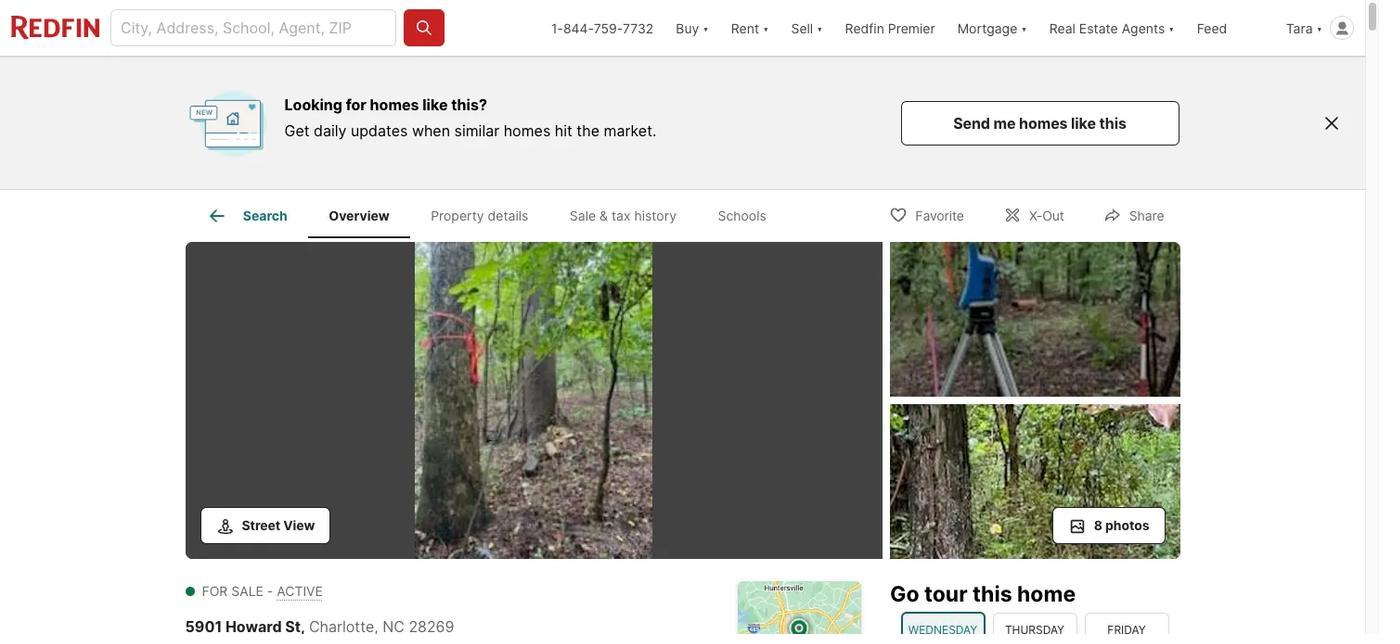 Task type: locate. For each thing, give the bounding box(es) containing it.
go tour this home
[[890, 582, 1075, 608]]

0 vertical spatial this
[[1099, 114, 1127, 133]]

tab list
[[185, 190, 802, 239]]

rent
[[731, 20, 759, 36]]

▾ right rent
[[763, 20, 769, 36]]

1 horizontal spatial this
[[1099, 114, 1127, 133]]

redfin premier
[[845, 20, 935, 36]]

▾ right the buy
[[703, 20, 709, 36]]

submit search image
[[415, 19, 433, 37]]

sale & tax history tab
[[549, 194, 697, 239]]

homes
[[370, 96, 419, 114], [1019, 114, 1068, 133], [504, 122, 551, 140]]

history
[[634, 208, 677, 224]]

1-844-759-7732
[[551, 20, 654, 36]]

mortgage ▾ button
[[946, 0, 1038, 56]]

3 ▾ from the left
[[817, 20, 823, 36]]

2 horizontal spatial homes
[[1019, 114, 1068, 133]]

759-
[[594, 20, 623, 36]]

0 horizontal spatial homes
[[370, 96, 419, 114]]

rent ▾ button
[[720, 0, 780, 56]]

sale
[[231, 584, 263, 600]]

▾ inside mortgage ▾ dropdown button
[[1021, 20, 1027, 36]]

property details
[[431, 208, 528, 224]]

homes for me
[[1019, 114, 1068, 133]]

&
[[600, 208, 608, 224]]

street view
[[242, 518, 315, 534]]

hit
[[555, 122, 572, 140]]

sell ▾
[[791, 20, 823, 36]]

like inside button
[[1071, 114, 1096, 133]]

▾
[[703, 20, 709, 36], [763, 20, 769, 36], [817, 20, 823, 36], [1021, 20, 1027, 36], [1169, 20, 1175, 36], [1316, 20, 1322, 36]]

active
[[277, 584, 323, 600]]

like up when
[[422, 96, 448, 114]]

▾ for sell ▾
[[817, 20, 823, 36]]

premier
[[888, 20, 935, 36]]

▾ for tara ▾
[[1316, 20, 1322, 36]]

homes right me
[[1019, 114, 1068, 133]]

6 ▾ from the left
[[1316, 20, 1322, 36]]

rent ▾ button
[[731, 0, 769, 56]]

photos
[[1105, 518, 1149, 534]]

out
[[1042, 207, 1064, 223]]

7732
[[623, 20, 654, 36]]

like
[[422, 96, 448, 114], [1071, 114, 1096, 133]]

mortgage ▾
[[957, 20, 1027, 36]]

homes inside button
[[1019, 114, 1068, 133]]

redfin premier button
[[834, 0, 946, 56]]

home
[[1017, 582, 1075, 608]]

homes left hit
[[504, 122, 551, 140]]

1 horizontal spatial like
[[1071, 114, 1096, 133]]

0 horizontal spatial this
[[972, 582, 1012, 608]]

like for this
[[1071, 114, 1096, 133]]

homes up updates
[[370, 96, 419, 114]]

sale & tax history
[[570, 208, 677, 224]]

like right me
[[1071, 114, 1096, 133]]

tara
[[1286, 20, 1313, 36]]

me
[[993, 114, 1016, 133]]

tab list containing search
[[185, 190, 802, 239]]

City, Address, School, Agent, ZIP search field
[[110, 9, 396, 46]]

1 ▾ from the left
[[703, 20, 709, 36]]

▾ right mortgage
[[1021, 20, 1027, 36]]

None button
[[901, 612, 985, 635], [993, 613, 1077, 635], [1084, 613, 1169, 635], [901, 612, 985, 635], [993, 613, 1077, 635], [1084, 613, 1169, 635]]

▾ inside buy ▾ dropdown button
[[703, 20, 709, 36]]

sell
[[791, 20, 813, 36]]

real estate agents ▾ button
[[1038, 0, 1186, 56]]

8 photos
[[1094, 518, 1149, 534]]

5 ▾ from the left
[[1169, 20, 1175, 36]]

feed button
[[1186, 0, 1275, 56]]

market.
[[604, 122, 656, 140]]

mortgage ▾ button
[[957, 0, 1027, 56]]

send me homes like this button
[[901, 101, 1179, 146]]

2 ▾ from the left
[[763, 20, 769, 36]]

▾ right agents
[[1169, 20, 1175, 36]]

▾ inside sell ▾ dropdown button
[[817, 20, 823, 36]]

8 photos button
[[1052, 508, 1165, 545]]

0 horizontal spatial like
[[422, 96, 448, 114]]

this
[[1099, 114, 1127, 133], [972, 582, 1012, 608]]

mortgage
[[957, 20, 1017, 36]]

buy ▾
[[676, 20, 709, 36]]

agents
[[1122, 20, 1165, 36]]

▾ right 'sell'
[[817, 20, 823, 36]]

▾ right tara
[[1316, 20, 1322, 36]]

like inside looking for homes like this? get daily updates when similar homes hit the market.
[[422, 96, 448, 114]]

similar
[[454, 122, 499, 140]]

get
[[284, 122, 310, 140]]

▾ inside rent ▾ dropdown button
[[763, 20, 769, 36]]

5901 howard st, charlotte, nc 28269 image
[[185, 242, 882, 560], [890, 242, 1180, 397], [890, 405, 1180, 560]]

rent ▾
[[731, 20, 769, 36]]

buy ▾ button
[[665, 0, 720, 56]]

real
[[1049, 20, 1076, 36]]

-
[[267, 584, 273, 600]]

1 vertical spatial this
[[972, 582, 1012, 608]]

4 ▾ from the left
[[1021, 20, 1027, 36]]



Task type: describe. For each thing, give the bounding box(es) containing it.
▾ for buy ▾
[[703, 20, 709, 36]]

844-
[[563, 20, 594, 36]]

buy
[[676, 20, 699, 36]]

details
[[488, 208, 528, 224]]

buy ▾ button
[[676, 0, 709, 56]]

search
[[243, 208, 287, 224]]

the
[[577, 122, 600, 140]]

looking for homes like this? get daily updates when similar homes hit the market.
[[284, 96, 656, 140]]

feed
[[1197, 20, 1227, 36]]

redfin image
[[186, 82, 270, 165]]

search link
[[206, 205, 287, 227]]

1 horizontal spatial homes
[[504, 122, 551, 140]]

estate
[[1079, 20, 1118, 36]]

sale
[[570, 208, 596, 224]]

this inside button
[[1099, 114, 1127, 133]]

tax
[[612, 208, 631, 224]]

looking
[[284, 96, 342, 114]]

sell ▾ button
[[791, 0, 823, 56]]

street
[[242, 518, 280, 534]]

daily
[[314, 122, 347, 140]]

like for this?
[[422, 96, 448, 114]]

go
[[890, 582, 919, 608]]

send me homes like this
[[953, 114, 1127, 133]]

8
[[1094, 518, 1102, 534]]

for sale - active
[[202, 584, 323, 600]]

▾ for rent ▾
[[763, 20, 769, 36]]

send
[[953, 114, 990, 133]]

▾ for mortgage ▾
[[1021, 20, 1027, 36]]

active link
[[277, 584, 323, 600]]

1-
[[551, 20, 563, 36]]

favorite
[[915, 207, 964, 223]]

view
[[283, 518, 315, 534]]

street view button
[[200, 508, 331, 545]]

overview tab
[[308, 194, 410, 239]]

property details tab
[[410, 194, 549, 239]]

1-844-759-7732 link
[[551, 20, 654, 36]]

favorite button
[[874, 195, 980, 233]]

sell ▾ button
[[780, 0, 834, 56]]

real estate agents ▾ link
[[1049, 0, 1175, 56]]

▾ inside the real estate agents ▾ link
[[1169, 20, 1175, 36]]

updates
[[351, 122, 408, 140]]

x-out
[[1029, 207, 1064, 223]]

homes for for
[[370, 96, 419, 114]]

schools
[[718, 208, 766, 224]]

when
[[412, 122, 450, 140]]

share button
[[1087, 195, 1180, 233]]

schools tab
[[697, 194, 787, 239]]

tara ▾
[[1286, 20, 1322, 36]]

overview
[[329, 208, 389, 224]]

for sale std image
[[785, 616, 813, 635]]

for
[[202, 584, 228, 600]]

real estate agents ▾
[[1049, 20, 1175, 36]]

x-
[[1029, 207, 1042, 223]]

tour
[[924, 582, 967, 608]]

share
[[1129, 207, 1164, 223]]

property
[[431, 208, 484, 224]]

this?
[[451, 96, 487, 114]]

for
[[346, 96, 366, 114]]

x-out button
[[987, 195, 1080, 233]]

redfin
[[845, 20, 884, 36]]



Task type: vqa. For each thing, say whether or not it's contained in the screenshot.
Tara
yes



